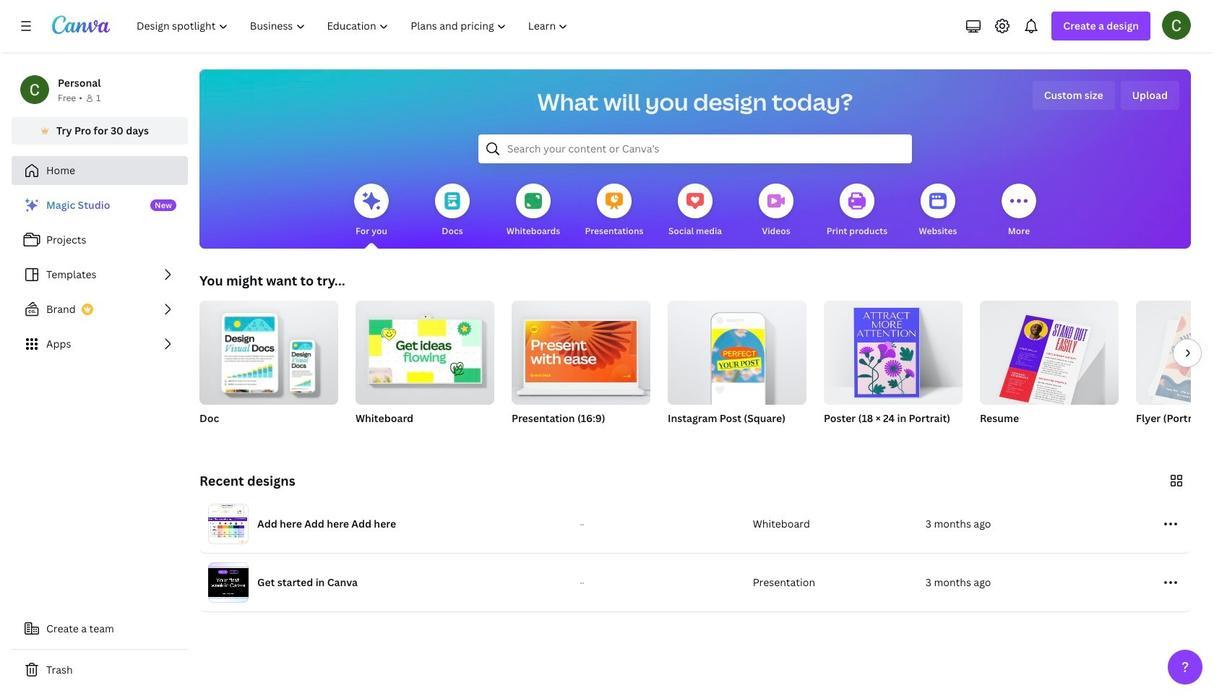 Task type: vqa. For each thing, say whether or not it's contained in the screenshot.
TOP LEVEL NAVIGATION element
yes



Task type: locate. For each thing, give the bounding box(es) containing it.
group
[[200, 295, 338, 444], [200, 295, 338, 405], [356, 295, 495, 444], [356, 295, 495, 405], [512, 295, 651, 444], [512, 295, 651, 405], [981, 295, 1119, 444], [981, 295, 1119, 411], [668, 301, 807, 444], [668, 301, 807, 405], [824, 301, 963, 444], [1137, 301, 1215, 444], [1137, 301, 1215, 405]]

None search field
[[479, 135, 913, 163]]

Search search field
[[508, 135, 884, 163]]

list
[[12, 191, 188, 359]]



Task type: describe. For each thing, give the bounding box(es) containing it.
christina overa image
[[1163, 11, 1192, 40]]

top level navigation element
[[127, 12, 581, 40]]



